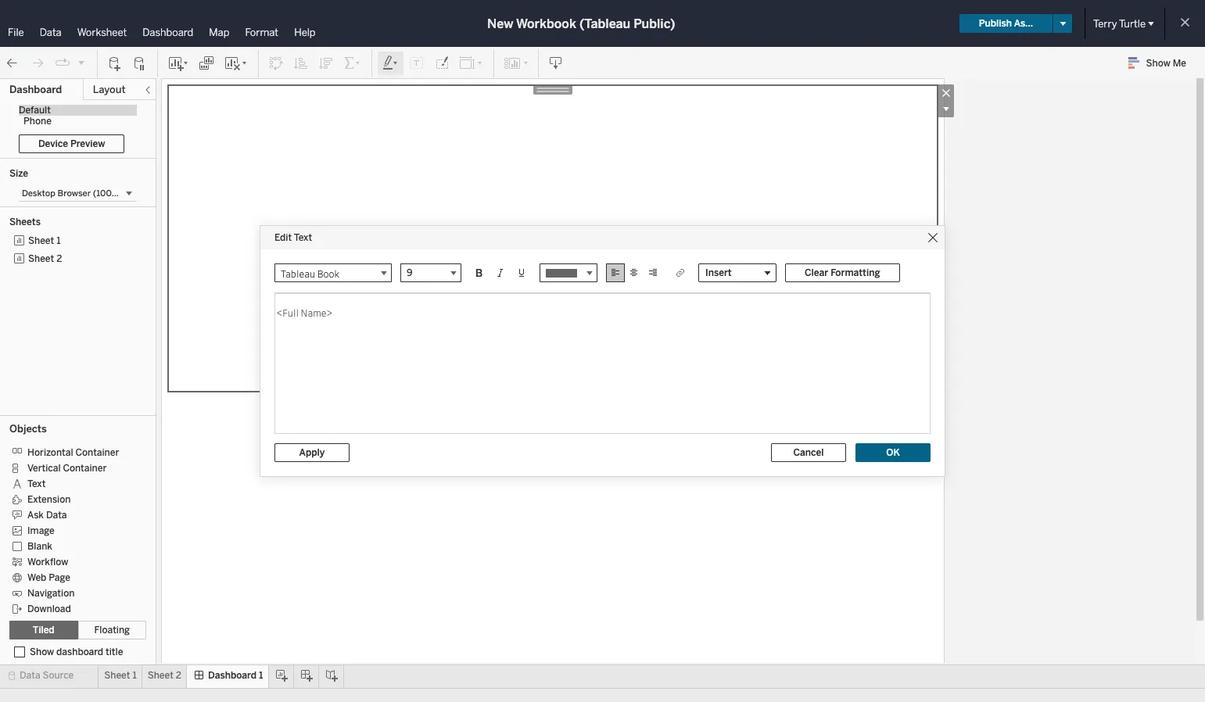 Task type: locate. For each thing, give the bounding box(es) containing it.
container inside 'horizontal container' option
[[75, 447, 119, 458]]

clear sheet image
[[224, 55, 249, 71]]

container up vertical container option
[[75, 447, 119, 458]]

text right the edit
[[294, 232, 312, 243]]

worksheet
[[77, 27, 127, 38]]

horizontal container
[[27, 447, 119, 458]]

default
[[19, 105, 51, 116]]

0 horizontal spatial 2
[[56, 253, 62, 264]]

2 left dashboard 1
[[176, 670, 181, 681]]

as...
[[1014, 18, 1033, 29]]

x
[[119, 188, 124, 199]]

vertical container option
[[9, 460, 135, 475]]

page
[[49, 572, 70, 583]]

2 vertical spatial data
[[20, 670, 40, 681]]

1 vertical spatial show
[[30, 647, 54, 658]]

dashboard
[[56, 647, 103, 658]]

2 vertical spatial dashboard
[[208, 670, 257, 681]]

objects list box
[[9, 440, 146, 616]]

0 horizontal spatial sheet 2
[[28, 253, 62, 264]]

data down extension
[[46, 510, 67, 521]]

sheet 2 left dashboard 1
[[148, 670, 181, 681]]

0 vertical spatial text
[[294, 232, 312, 243]]

web
[[27, 572, 46, 583]]

sheet 1 down "sheets"
[[28, 235, 61, 246]]

edit text
[[275, 232, 312, 243]]

remove from dashboard image
[[938, 84, 954, 101]]

replay animation image
[[55, 55, 70, 71]]

web page
[[27, 572, 70, 583]]

1 horizontal spatial 2
[[176, 670, 181, 681]]

default phone
[[19, 105, 52, 127]]

edit
[[275, 232, 292, 243]]

1 horizontal spatial show
[[1146, 58, 1171, 69]]

web page option
[[9, 569, 135, 585]]

horizontal alignment control element
[[606, 264, 662, 282]]

sheet 1 down 'title'
[[104, 670, 137, 681]]

container
[[75, 447, 119, 458], [63, 463, 107, 474]]

navigation
[[27, 588, 75, 599]]

1 vertical spatial data
[[46, 510, 67, 521]]

dashboard 1
[[208, 670, 263, 681]]

workbook
[[516, 16, 576, 31]]

1 horizontal spatial sheet 1
[[104, 670, 137, 681]]

map
[[209, 27, 229, 38]]

desktop browser (1000 x 800)
[[22, 188, 146, 199]]

0 horizontal spatial text
[[27, 478, 46, 489]]

show down tiled
[[30, 647, 54, 658]]

1 horizontal spatial text
[[294, 232, 312, 243]]

0 horizontal spatial sheet 1
[[28, 235, 61, 246]]

ask data option
[[9, 507, 135, 522]]

blank option
[[9, 538, 135, 554]]

ask data
[[27, 510, 67, 521]]

0 vertical spatial sheet 2
[[28, 253, 62, 264]]

show for show me
[[1146, 58, 1171, 69]]

ok
[[886, 447, 900, 458]]

horizontal container option
[[9, 444, 135, 460]]

replay animation image
[[77, 57, 86, 67]]

0 horizontal spatial dashboard
[[9, 84, 62, 95]]

2
[[56, 253, 62, 264], [176, 670, 181, 681]]

togglestate option group
[[9, 621, 146, 640]]

sheet 1 inside list box
[[28, 235, 61, 246]]

more options image
[[938, 101, 954, 117]]

0 vertical spatial container
[[75, 447, 119, 458]]

sort ascending image
[[293, 55, 309, 71]]

cancel
[[793, 447, 824, 458]]

sheet
[[28, 235, 54, 246], [28, 253, 54, 264], [104, 670, 130, 681], [148, 670, 174, 681]]

tiled
[[33, 625, 54, 636]]

1 vertical spatial sheet 2
[[148, 670, 181, 681]]

terry turtle
[[1093, 18, 1146, 29]]

sheet 2 down "sheets"
[[28, 253, 62, 264]]

0 horizontal spatial show
[[30, 647, 54, 658]]

blank
[[27, 541, 52, 552]]

0 vertical spatial show
[[1146, 58, 1171, 69]]

application
[[156, 78, 1204, 702]]

show left me
[[1146, 58, 1171, 69]]

navigation option
[[9, 585, 135, 601]]

dashboard
[[143, 27, 193, 38], [9, 84, 62, 95], [208, 670, 257, 681]]

1 horizontal spatial 1
[[132, 670, 137, 681]]

vertical
[[27, 463, 61, 474]]

undo image
[[5, 55, 20, 71]]

0 vertical spatial sheet 1
[[28, 235, 61, 246]]

duplicate image
[[199, 55, 214, 71]]

show me button
[[1121, 51, 1200, 75]]

0 vertical spatial dashboard
[[143, 27, 193, 38]]

show
[[1146, 58, 1171, 69], [30, 647, 54, 658]]

container inside vertical container option
[[63, 463, 107, 474]]

0 vertical spatial data
[[40, 27, 62, 38]]

1 vertical spatial sheet 1
[[104, 670, 137, 681]]

highlight image
[[382, 55, 400, 71]]

publish as... button
[[959, 14, 1053, 33]]

data
[[40, 27, 62, 38], [46, 510, 67, 521], [20, 670, 40, 681]]

device preview
[[38, 138, 105, 149]]

sheet 1
[[28, 235, 61, 246], [104, 670, 137, 681]]

text
[[294, 232, 312, 243], [27, 478, 46, 489]]

ok button
[[856, 443, 931, 462]]

sheet 2
[[28, 253, 62, 264], [148, 670, 181, 681]]

1 vertical spatial dashboard
[[9, 84, 62, 95]]

show labels image
[[409, 55, 425, 71]]

extension
[[27, 494, 71, 505]]

list box containing sheet 1
[[9, 232, 146, 411]]

public)
[[634, 16, 675, 31]]

text down "vertical"
[[27, 478, 46, 489]]

1 vertical spatial text
[[27, 478, 46, 489]]

1
[[56, 235, 61, 246], [132, 670, 137, 681], [259, 670, 263, 681]]

show inside button
[[1146, 58, 1171, 69]]

2 down browser
[[56, 253, 62, 264]]

1 vertical spatial container
[[63, 463, 107, 474]]

format workbook image
[[434, 55, 450, 71]]

list box
[[9, 232, 146, 411]]

container down horizontal container
[[63, 463, 107, 474]]

apply
[[299, 447, 325, 458]]

desktop
[[22, 188, 55, 199]]

2 horizontal spatial dashboard
[[208, 670, 257, 681]]

data left source
[[20, 670, 40, 681]]

data up replay animation icon
[[40, 27, 62, 38]]

1 horizontal spatial sheet 2
[[148, 670, 181, 681]]



Task type: vqa. For each thing, say whether or not it's contained in the screenshot.
See recent work and favorites from authors you follow 'Element'
no



Task type: describe. For each thing, give the bounding box(es) containing it.
download option
[[9, 601, 135, 616]]

download image
[[548, 55, 564, 71]]

clear
[[805, 267, 828, 278]]

1 horizontal spatial dashboard
[[143, 27, 193, 38]]

0 vertical spatial 2
[[56, 253, 62, 264]]

horizontal
[[27, 447, 73, 458]]

fit image
[[459, 55, 484, 71]]

image
[[27, 525, 55, 536]]

extension option
[[9, 491, 135, 507]]

show/hide cards image
[[504, 55, 529, 71]]

new data source image
[[107, 55, 123, 71]]

ask
[[27, 510, 44, 521]]

show for show dashboard title
[[30, 647, 54, 658]]

download
[[27, 604, 71, 615]]

swap rows and columns image
[[268, 55, 284, 71]]

me
[[1173, 58, 1186, 69]]

redo image
[[30, 55, 45, 71]]

collapse image
[[143, 85, 153, 95]]

file
[[8, 27, 24, 38]]

preview
[[70, 138, 105, 149]]

formatting
[[831, 267, 880, 278]]

clear formatting button
[[785, 264, 900, 282]]

browser
[[58, 188, 91, 199]]

totals image
[[343, 55, 362, 71]]

show dashboard title
[[30, 647, 123, 658]]

floating
[[94, 625, 130, 636]]

text option
[[9, 475, 135, 491]]

title
[[106, 647, 123, 658]]

container for horizontal container
[[75, 447, 119, 458]]

800)
[[126, 188, 146, 199]]

text inside option
[[27, 478, 46, 489]]

show me
[[1146, 58, 1186, 69]]

cancel button
[[771, 443, 846, 462]]

1 vertical spatial 2
[[176, 670, 181, 681]]

format
[[245, 27, 279, 38]]

apply button
[[275, 443, 350, 462]]

device preview button
[[19, 135, 125, 153]]

source
[[43, 670, 74, 681]]

data source
[[20, 670, 74, 681]]

new workbook (tableau public)
[[487, 16, 675, 31]]

publish
[[979, 18, 1012, 29]]

data inside ask data option
[[46, 510, 67, 521]]

data for data source
[[20, 670, 40, 681]]

0 horizontal spatial 1
[[56, 235, 61, 246]]

workflow
[[27, 557, 68, 568]]

edit text dialog
[[260, 226, 945, 476]]

new worksheet image
[[167, 55, 189, 71]]

pause auto updates image
[[132, 55, 148, 71]]

sort descending image
[[318, 55, 334, 71]]

help
[[294, 27, 316, 38]]

text inside dialog
[[294, 232, 312, 243]]

image option
[[9, 522, 135, 538]]

container for vertical container
[[63, 463, 107, 474]]

sheets
[[9, 217, 41, 228]]

publish as...
[[979, 18, 1033, 29]]

workflow option
[[9, 554, 135, 569]]

objects
[[9, 423, 47, 435]]

(1000
[[93, 188, 117, 199]]

sheet 2 inside list box
[[28, 253, 62, 264]]

clear formatting
[[805, 267, 880, 278]]

terry
[[1093, 18, 1117, 29]]

turtle
[[1119, 18, 1146, 29]]

new
[[487, 16, 513, 31]]

size
[[9, 168, 28, 179]]

phone
[[23, 116, 52, 127]]

2 horizontal spatial 1
[[259, 670, 263, 681]]

vertical container
[[27, 463, 107, 474]]

layout
[[93, 84, 126, 95]]

data for data
[[40, 27, 62, 38]]

(tableau
[[579, 16, 631, 31]]

device
[[38, 138, 68, 149]]



